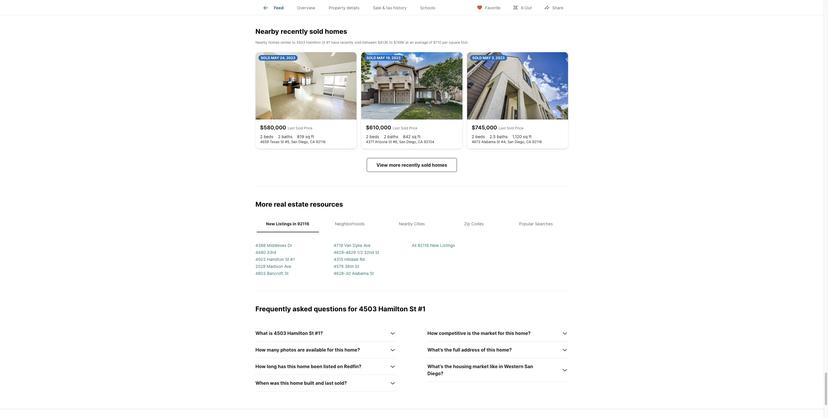 Task type: describe. For each thing, give the bounding box(es) containing it.
how for how many photos are available for this home?
[[255, 347, 266, 353]]

asked
[[293, 305, 312, 313]]

neighborhoods tab
[[319, 217, 381, 231]]

zip
[[464, 222, 470, 227]]

san for $745,000
[[507, 140, 514, 144]]

are
[[297, 347, 305, 353]]

4673 alabama st #4, san diego, ca 92116
[[472, 140, 542, 144]]

4 2 from the left
[[384, 134, 386, 139]]

may for $580,000
[[271, 56, 279, 60]]

what's the full address of this home?
[[428, 347, 512, 353]]

baths for $745,000
[[497, 134, 508, 139]]

sale
[[373, 5, 381, 10]]

price for $610,000
[[409, 126, 417, 130]]

0 vertical spatial ave
[[363, 243, 371, 248]]

4315 hilldale rd
[[334, 257, 365, 262]]

0 horizontal spatial of
[[429, 40, 432, 45]]

san for $610,000
[[399, 140, 405, 144]]

when was this home built and last sold?
[[255, 380, 347, 386]]

the for full
[[444, 347, 452, 353]]

out
[[525, 5, 532, 10]]

4315
[[334, 257, 343, 262]]

share button
[[539, 1, 568, 13]]

overview
[[297, 5, 315, 10]]

how competitive is the market for this home? button
[[428, 325, 568, 342]]

how long has this home been listed on redfin? button
[[255, 358, 396, 375]]

sold for $610,000
[[401, 126, 408, 130]]

sold for $580,000
[[296, 126, 303, 130]]

recently inside view more recently sold homes button
[[402, 162, 420, 168]]

4579 36th st
[[334, 264, 359, 269]]

this inside "dropdown button"
[[335, 347, 343, 353]]

this up like
[[487, 347, 495, 353]]

ft for $580,000
[[311, 134, 314, 139]]

sold may 19, 2023
[[367, 56, 401, 60]]

housing
[[453, 364, 472, 370]]

what is 4503 hamilton st #1?
[[255, 330, 323, 336]]

baths for $610,000
[[387, 134, 398, 139]]

last
[[325, 380, 333, 386]]

what's
[[428, 347, 443, 353]]

how for how long has this home been listed on redfin?
[[255, 364, 266, 370]]

history
[[393, 5, 407, 10]]

4628-30 alabama st link
[[334, 271, 374, 276]]

4371 arizona st #6, san diego, ca 92104
[[366, 140, 434, 144]]

built
[[304, 380, 314, 386]]

home inside when was this home built and last sold? dropdown button
[[290, 380, 303, 386]]

what's the housing market like in western san diego? button
[[428, 358, 568, 382]]

what is 4503 hamilton st #1? button
[[255, 325, 396, 342]]

view more recently sold homes
[[376, 162, 447, 168]]

beds for $610,000
[[370, 134, 379, 139]]

price for $580,000
[[304, 126, 312, 130]]

4503 inside what is 4503 hamilton st #1? dropdown button
[[274, 330, 286, 336]]

4803 bancroft st
[[255, 271, 289, 276]]

what's the housing market like in western san diego?
[[428, 364, 533, 377]]

4388
[[255, 243, 266, 248]]

is inside dropdown button
[[269, 330, 273, 336]]

and
[[315, 380, 324, 386]]

diego, for $610,000
[[406, 140, 417, 144]]

how for how competitive is the market for this home?
[[428, 330, 438, 336]]

view
[[376, 162, 388, 168]]

4579 36th st link
[[334, 264, 359, 269]]

sale & tax history tab
[[366, 1, 413, 15]]

home? for how many photos are available for this home?
[[345, 347, 360, 353]]

have
[[331, 40, 339, 45]]

sold?
[[334, 380, 347, 386]]

photos
[[280, 347, 296, 353]]

has
[[278, 364, 286, 370]]

4315 hilldale rd link
[[334, 257, 365, 262]]

1 horizontal spatial listings
[[440, 243, 455, 248]]

sold may 3, 2023
[[472, 56, 505, 60]]

between
[[362, 40, 377, 45]]

0 vertical spatial sold
[[309, 27, 323, 36]]

2 to from the left
[[389, 40, 393, 45]]

the inside dropdown button
[[472, 330, 480, 336]]

questions
[[314, 305, 346, 313]]

in inside what's the housing market like in western san diego?
[[499, 364, 503, 370]]

0 horizontal spatial #1
[[290, 257, 295, 262]]

#4,
[[501, 140, 506, 144]]

2.5
[[490, 134, 496, 139]]

#1 for questions
[[418, 305, 426, 313]]

view more recently sold homes button
[[367, 158, 457, 172]]

many
[[267, 347, 279, 353]]

#1?
[[315, 330, 323, 336]]

address
[[461, 347, 480, 353]]

nearby cities tab
[[381, 217, 443, 231]]

x-out
[[521, 5, 532, 10]]

for for how competitive is the market for this home?
[[498, 330, 504, 336]]

33rd
[[267, 250, 276, 255]]

arizona
[[375, 140, 387, 144]]

how many photos are available for this home? button
[[255, 342, 396, 358]]

ca for $745,000
[[526, 140, 531, 144]]

$710
[[433, 40, 441, 45]]

tab list containing feed
[[255, 0, 447, 15]]

#1 for similar
[[326, 40, 330, 45]]

1 horizontal spatial homes
[[325, 27, 347, 36]]

tax
[[386, 5, 392, 10]]

may for $745,000
[[483, 56, 491, 60]]

ft for $745,000
[[529, 134, 532, 139]]

4803 bancroft st link
[[255, 271, 289, 276]]

all
[[412, 243, 417, 248]]

diego, for $745,000
[[515, 140, 525, 144]]

was
[[270, 380, 279, 386]]

overview tab
[[290, 1, 322, 15]]

nearby cities
[[399, 222, 425, 227]]

codes
[[471, 222, 484, 227]]

#6,
[[393, 140, 398, 144]]

2 beds for $580,000
[[260, 134, 273, 139]]

property details tab
[[322, 1, 366, 15]]

what's
[[428, 364, 443, 370]]

competitive
[[439, 330, 466, 336]]

home? inside dropdown button
[[496, 347, 512, 353]]

property details
[[329, 5, 360, 10]]

all 92116 new listings
[[412, 243, 455, 248]]

price for $745,000
[[515, 126, 523, 130]]

1 vertical spatial recently
[[340, 40, 353, 45]]

$580,000
[[260, 124, 286, 131]]

photo of 4673 alabama st #4, san diego, ca 92116 image
[[467, 52, 568, 120]]

tab list containing new listings in 92116
[[255, 216, 568, 233]]

2028
[[255, 264, 265, 269]]

an
[[410, 40, 414, 45]]

bancroft
[[267, 271, 283, 276]]

4480 33rd
[[255, 250, 276, 255]]

schools tab
[[413, 1, 442, 15]]

4629
[[346, 250, 356, 255]]

sale & tax history
[[373, 5, 407, 10]]

favorite
[[485, 5, 500, 10]]

sq for $610,000
[[412, 134, 416, 139]]

4719 van dyke ave link
[[334, 243, 371, 248]]

x-
[[521, 5, 525, 10]]

4673
[[472, 140, 480, 144]]

nearby for nearby homes similar to 4503 hamilton st #1 have recently sold between $413k to $768k at an average of $710 per square foot.
[[255, 40, 267, 45]]

this inside dropdown button
[[280, 380, 289, 386]]

homes inside button
[[432, 162, 447, 168]]

sq for $745,000
[[523, 134, 528, 139]]



Task type: vqa. For each thing, say whether or not it's contained in the screenshot.
chat
no



Task type: locate. For each thing, give the bounding box(es) containing it.
2023 right 3,
[[496, 56, 505, 60]]

ave right madison
[[284, 264, 291, 269]]

4659
[[260, 140, 269, 144]]

this up on
[[335, 347, 343, 353]]

$745,000 last sold price
[[472, 124, 523, 131]]

hamilton inside what is 4503 hamilton st #1? dropdown button
[[287, 330, 308, 336]]

0 horizontal spatial sold
[[309, 27, 323, 36]]

been
[[311, 364, 322, 370]]

sold for $745,000
[[507, 126, 514, 130]]

sq right 819
[[305, 134, 310, 139]]

2 diego, from the left
[[406, 140, 417, 144]]

$768k
[[394, 40, 404, 45]]

ave up 32nd
[[363, 243, 371, 248]]

all 92116 new listings link
[[412, 243, 455, 248]]

diego, down 1,120 sq ft at the top of page
[[515, 140, 525, 144]]

the inside dropdown button
[[444, 347, 452, 353]]

19,
[[386, 56, 391, 60]]

beds for $580,000
[[264, 134, 273, 139]]

1 ft from the left
[[311, 134, 314, 139]]

819
[[297, 134, 304, 139]]

more
[[255, 200, 272, 209]]

3 baths from the left
[[497, 134, 508, 139]]

2 up texas
[[278, 134, 280, 139]]

feed
[[274, 5, 284, 10]]

how left long
[[255, 364, 266, 370]]

0 horizontal spatial for
[[327, 347, 334, 353]]

0 horizontal spatial ca
[[310, 140, 315, 144]]

2 horizontal spatial sq
[[523, 134, 528, 139]]

2 may from the left
[[377, 56, 385, 60]]

1 diego, from the left
[[298, 140, 309, 144]]

market inside dropdown button
[[481, 330, 497, 336]]

home? inside dropdown button
[[515, 330, 531, 336]]

2 baths up #5,
[[278, 134, 293, 139]]

2 horizontal spatial 2023
[[496, 56, 505, 60]]

new listings in 92116 tab
[[257, 217, 319, 231]]

san right #6, at left
[[399, 140, 405, 144]]

home inside how long has this home been listed on redfin? dropdown button
[[297, 364, 310, 370]]

sq
[[305, 134, 310, 139], [412, 134, 416, 139], [523, 134, 528, 139]]

2 beds up the 4371
[[366, 134, 379, 139]]

sold inside $610,000 last sold price
[[401, 126, 408, 130]]

homes left similar
[[268, 40, 280, 45]]

listings inside the new listings in 92116 "tab"
[[276, 222, 292, 227]]

0 horizontal spatial diego,
[[298, 140, 309, 144]]

2 up the 4371
[[366, 134, 368, 139]]

for up what's the full address of this home? dropdown button
[[498, 330, 504, 336]]

2023 for $745,000
[[496, 56, 505, 60]]

ft right 1,120
[[529, 134, 532, 139]]

0 horizontal spatial 2023
[[286, 56, 295, 60]]

ft right 819
[[311, 134, 314, 139]]

tab list
[[255, 0, 447, 15], [255, 216, 568, 233]]

sold left between
[[354, 40, 361, 45]]

market inside what's the housing market like in western san diego?
[[473, 364, 489, 370]]

of inside dropdown button
[[481, 347, 486, 353]]

0 horizontal spatial new
[[266, 222, 275, 227]]

0 vertical spatial #1
[[326, 40, 330, 45]]

4659 texas st #5, san diego, ca 92116
[[260, 140, 326, 144]]

how inside dropdown button
[[428, 330, 438, 336]]

sold inside button
[[421, 162, 431, 168]]

popular searches
[[519, 222, 553, 227]]

1 horizontal spatial sq
[[412, 134, 416, 139]]

5 2 from the left
[[472, 134, 474, 139]]

ft
[[311, 134, 314, 139], [418, 134, 421, 139], [529, 134, 532, 139]]

home?
[[515, 330, 531, 336], [345, 347, 360, 353], [496, 347, 512, 353]]

2 horizontal spatial sold
[[472, 56, 482, 60]]

may left 3,
[[483, 56, 491, 60]]

ca down 1,120 sq ft at the top of page
[[526, 140, 531, 144]]

2 horizontal spatial price
[[515, 126, 523, 130]]

home left "been" in the left bottom of the page
[[297, 364, 310, 370]]

1 vertical spatial nearby
[[255, 40, 267, 45]]

the inside what's the housing market like in western san diego?
[[444, 364, 452, 370]]

1 vertical spatial for
[[498, 330, 504, 336]]

estate
[[288, 200, 309, 209]]

1 to from the left
[[292, 40, 295, 45]]

market up what's the full address of this home? dropdown button
[[481, 330, 497, 336]]

the left full
[[444, 347, 452, 353]]

market left like
[[473, 364, 489, 370]]

0 horizontal spatial listings
[[276, 222, 292, 227]]

ca down 819 sq ft
[[310, 140, 315, 144]]

1 vertical spatial market
[[473, 364, 489, 370]]

of left "$710" at the right top of the page
[[429, 40, 432, 45]]

for inside dropdown button
[[498, 330, 504, 336]]

3 2 from the left
[[366, 134, 368, 139]]

sq right 842 at the top
[[412, 134, 416, 139]]

1 vertical spatial new
[[430, 243, 439, 248]]

1 horizontal spatial sold
[[354, 40, 361, 45]]

is right competitive
[[467, 330, 471, 336]]

sold up 842 at the top
[[401, 126, 408, 130]]

redfin?
[[344, 364, 361, 370]]

1 horizontal spatial ft
[[418, 134, 421, 139]]

92104
[[424, 140, 434, 144]]

sq right 1,120
[[523, 134, 528, 139]]

2 up 4659
[[260, 134, 263, 139]]

1 2 baths from the left
[[278, 134, 293, 139]]

may left 19,
[[377, 56, 385, 60]]

sold left 3,
[[472, 56, 482, 60]]

home
[[297, 364, 310, 370], [290, 380, 303, 386]]

2 vertical spatial homes
[[432, 162, 447, 168]]

zip codes
[[464, 222, 484, 227]]

2 beds from the left
[[370, 134, 379, 139]]

sold for $580,000
[[261, 56, 270, 60]]

1 horizontal spatial alabama
[[481, 140, 496, 144]]

baths for $580,000
[[282, 134, 293, 139]]

alabama right 30
[[352, 271, 369, 276]]

alabama down 2.5
[[481, 140, 496, 144]]

3 sold from the left
[[472, 56, 482, 60]]

4628-
[[334, 271, 346, 276]]

0 horizontal spatial may
[[271, 56, 279, 60]]

in inside "tab"
[[293, 222, 296, 227]]

1 baths from the left
[[282, 134, 293, 139]]

1 horizontal spatial of
[[481, 347, 486, 353]]

may left 24,
[[271, 56, 279, 60]]

2 vertical spatial nearby
[[399, 222, 413, 227]]

$745,000
[[472, 124, 497, 131]]

price inside $745,000 last sold price
[[515, 126, 523, 130]]

1 ca from the left
[[310, 140, 315, 144]]

1 horizontal spatial home?
[[496, 347, 512, 353]]

&
[[382, 5, 385, 10]]

price inside $610,000 last sold price
[[409, 126, 417, 130]]

at
[[405, 40, 409, 45]]

in down estate
[[293, 222, 296, 227]]

0 horizontal spatial alabama
[[352, 271, 369, 276]]

0 vertical spatial listings
[[276, 222, 292, 227]]

0 vertical spatial in
[[293, 222, 296, 227]]

2 baths from the left
[[387, 134, 398, 139]]

in right like
[[499, 364, 503, 370]]

1 vertical spatial the
[[444, 347, 452, 353]]

819 sq ft
[[297, 134, 314, 139]]

this up what's the full address of this home? dropdown button
[[505, 330, 514, 336]]

new right all
[[430, 243, 439, 248]]

1,120 sq ft
[[512, 134, 532, 139]]

per
[[442, 40, 448, 45]]

recently up similar
[[281, 27, 308, 36]]

recently right more
[[402, 162, 420, 168]]

sold left 24,
[[261, 56, 270, 60]]

1 price from the left
[[304, 126, 312, 130]]

recently
[[281, 27, 308, 36], [340, 40, 353, 45], [402, 162, 420, 168]]

1 sold from the left
[[261, 56, 270, 60]]

0 horizontal spatial to
[[292, 40, 295, 45]]

0 horizontal spatial last
[[288, 126, 295, 130]]

4388 middlesex dr
[[255, 243, 292, 248]]

3 sq from the left
[[523, 134, 528, 139]]

nearby homes similar to 4503 hamilton st #1 have recently sold between $413k to $768k at an average of $710 per square foot.
[[255, 40, 469, 45]]

2023 right 19,
[[391, 56, 401, 60]]

sold for $745,000
[[472, 56, 482, 60]]

san inside what's the housing market like in western san diego?
[[525, 364, 533, 370]]

1 horizontal spatial last
[[393, 126, 400, 130]]

2 2 baths from the left
[[384, 134, 398, 139]]

1 horizontal spatial in
[[499, 364, 503, 370]]

2 2023 from the left
[[391, 56, 401, 60]]

2023
[[286, 56, 295, 60], [391, 56, 401, 60], [496, 56, 505, 60]]

new down more
[[266, 222, 275, 227]]

2 beds for $745,000
[[472, 134, 485, 139]]

2 last from the left
[[393, 126, 400, 130]]

2 sq from the left
[[412, 134, 416, 139]]

this right was
[[280, 380, 289, 386]]

3 2 beds from the left
[[472, 134, 485, 139]]

more real estate resources
[[255, 200, 343, 209]]

1 2023 from the left
[[286, 56, 295, 60]]

nearby for nearby cities
[[399, 222, 413, 227]]

last up 2.5 baths
[[499, 126, 506, 130]]

4719
[[334, 243, 343, 248]]

nearby left the "cities"
[[399, 222, 413, 227]]

0 vertical spatial how
[[428, 330, 438, 336]]

neighborhoods
[[335, 222, 365, 227]]

1 tab list from the top
[[255, 0, 447, 15]]

4503
[[296, 40, 305, 45], [255, 257, 266, 262], [359, 305, 377, 313], [274, 330, 286, 336]]

1 horizontal spatial sold
[[401, 126, 408, 130]]

1 vertical spatial ave
[[284, 264, 291, 269]]

recently right the have
[[340, 40, 353, 45]]

for right questions
[[348, 305, 357, 313]]

2
[[260, 134, 263, 139], [278, 134, 280, 139], [366, 134, 368, 139], [384, 134, 386, 139], [472, 134, 474, 139]]

3 diego, from the left
[[515, 140, 525, 144]]

diego, down 842 sq ft
[[406, 140, 417, 144]]

2 baths
[[278, 134, 293, 139], [384, 134, 398, 139]]

2 baths up #6, at left
[[384, 134, 398, 139]]

0 vertical spatial market
[[481, 330, 497, 336]]

ca for $580,000
[[310, 140, 315, 144]]

92116 inside "tab"
[[297, 222, 309, 227]]

home? inside "dropdown button"
[[345, 347, 360, 353]]

3 beds from the left
[[475, 134, 485, 139]]

2 price from the left
[[409, 126, 417, 130]]

dr
[[288, 243, 292, 248]]

1 horizontal spatial recently
[[340, 40, 353, 45]]

2028 madison ave
[[255, 264, 291, 269]]

2 vertical spatial how
[[255, 364, 266, 370]]

2 vertical spatial #1
[[418, 305, 426, 313]]

1 horizontal spatial to
[[389, 40, 393, 45]]

92116
[[316, 140, 326, 144], [532, 140, 542, 144], [297, 222, 309, 227], [418, 243, 429, 248]]

available
[[306, 347, 326, 353]]

nearby down "feed" link
[[255, 27, 279, 36]]

how
[[428, 330, 438, 336], [255, 347, 266, 353], [255, 364, 266, 370]]

2 horizontal spatial last
[[499, 126, 506, 130]]

ca for $610,000
[[418, 140, 423, 144]]

square
[[449, 40, 460, 45]]

1 beds from the left
[[264, 134, 273, 139]]

sold for $610,000
[[367, 56, 376, 60]]

0 vertical spatial alabama
[[481, 140, 496, 144]]

2.5 baths
[[490, 134, 508, 139]]

1 vertical spatial sold
[[354, 40, 361, 45]]

1 horizontal spatial 2 beds
[[366, 134, 379, 139]]

more
[[389, 162, 401, 168]]

last up '4659 texas st #5, san diego, ca 92116'
[[288, 126, 295, 130]]

3 ca from the left
[[526, 140, 531, 144]]

how left many
[[255, 347, 266, 353]]

1 horizontal spatial beds
[[370, 134, 379, 139]]

$610,000
[[366, 124, 391, 131]]

last for $610,000
[[393, 126, 400, 130]]

new inside "tab"
[[266, 222, 275, 227]]

1 horizontal spatial ave
[[363, 243, 371, 248]]

san right #4,
[[507, 140, 514, 144]]

2 horizontal spatial sold
[[421, 162, 431, 168]]

sold inside $580,000 last sold price
[[296, 126, 303, 130]]

how up what's
[[428, 330, 438, 336]]

sold up 1,120
[[507, 126, 514, 130]]

photo of 4371 arizona st #6, san diego, ca 92104 image
[[361, 52, 462, 120]]

listed
[[323, 364, 336, 370]]

2023 for $610,000
[[391, 56, 401, 60]]

0 horizontal spatial ft
[[311, 134, 314, 139]]

1 horizontal spatial is
[[467, 330, 471, 336]]

home? for how competitive is the market for this home?
[[515, 330, 531, 336]]

nearby
[[255, 27, 279, 36], [255, 40, 267, 45], [399, 222, 413, 227]]

0 vertical spatial homes
[[325, 27, 347, 36]]

the right what's
[[444, 364, 452, 370]]

2 ca from the left
[[418, 140, 423, 144]]

1 horizontal spatial baths
[[387, 134, 398, 139]]

baths up #5,
[[282, 134, 293, 139]]

1 horizontal spatial ca
[[418, 140, 423, 144]]

to right similar
[[292, 40, 295, 45]]

32nd
[[364, 250, 374, 255]]

4803
[[255, 271, 266, 276]]

last for $745,000
[[499, 126, 506, 130]]

2 for $745,000
[[472, 134, 474, 139]]

photo of 4659 texas st #5, san diego, ca 92116 image
[[255, 52, 357, 120]]

$580,000 last sold price
[[260, 124, 312, 131]]

0 horizontal spatial sold
[[296, 126, 303, 130]]

sq for $580,000
[[305, 134, 310, 139]]

2 up 4673
[[472, 134, 474, 139]]

san for $580,000
[[291, 140, 297, 144]]

2 horizontal spatial baths
[[497, 134, 508, 139]]

more real estate resources heading
[[255, 200, 568, 216]]

4579
[[334, 264, 344, 269]]

sold up 819
[[296, 126, 303, 130]]

ca
[[310, 140, 315, 144], [418, 140, 423, 144], [526, 140, 531, 144]]

2 horizontal spatial ft
[[529, 134, 532, 139]]

this inside dropdown button
[[505, 330, 514, 336]]

ft right 842 at the top
[[418, 134, 421, 139]]

4388 middlesex dr link
[[255, 243, 292, 248]]

san right western
[[525, 364, 533, 370]]

2 for $610,000
[[366, 134, 368, 139]]

last inside $610,000 last sold price
[[393, 126, 400, 130]]

2 2 beds from the left
[[366, 134, 379, 139]]

sold down overview tab
[[309, 27, 323, 36]]

may for $610,000
[[377, 56, 385, 60]]

0 horizontal spatial 2 baths
[[278, 134, 293, 139]]

3 price from the left
[[515, 126, 523, 130]]

popular searches tab
[[505, 217, 567, 231]]

foot.
[[461, 40, 469, 45]]

4480
[[255, 250, 266, 255]]

sold inside $745,000 last sold price
[[507, 126, 514, 130]]

1 horizontal spatial new
[[430, 243, 439, 248]]

4719 van dyke ave
[[334, 243, 371, 248]]

3 2023 from the left
[[496, 56, 505, 60]]

sold
[[261, 56, 270, 60], [367, 56, 376, 60], [472, 56, 482, 60]]

western
[[504, 364, 523, 370]]

beds up 4673
[[475, 134, 485, 139]]

1 vertical spatial home
[[290, 380, 303, 386]]

4503 hamilton st #1
[[255, 257, 295, 262]]

2023 for $580,000
[[286, 56, 295, 60]]

last
[[288, 126, 295, 130], [393, 126, 400, 130], [499, 126, 506, 130]]

like
[[490, 364, 498, 370]]

1 vertical spatial in
[[499, 364, 503, 370]]

1 sold from the left
[[296, 126, 303, 130]]

1 vertical spatial alabama
[[352, 271, 369, 276]]

1 vertical spatial homes
[[268, 40, 280, 45]]

price inside $580,000 last sold price
[[304, 126, 312, 130]]

the for housing
[[444, 364, 452, 370]]

home left built
[[290, 380, 303, 386]]

2 ft from the left
[[418, 134, 421, 139]]

zip codes tab
[[443, 217, 505, 231]]

842
[[403, 134, 411, 139]]

sold down between
[[367, 56, 376, 60]]

nearby up sold may 24, 2023
[[255, 40, 267, 45]]

0 vertical spatial for
[[348, 305, 357, 313]]

2 horizontal spatial homes
[[432, 162, 447, 168]]

1,120
[[512, 134, 522, 139]]

st inside what is 4503 hamilton st #1? dropdown button
[[309, 330, 314, 336]]

1 2 beds from the left
[[260, 134, 273, 139]]

0 vertical spatial nearby
[[255, 27, 279, 36]]

diego, for $580,000
[[298, 140, 309, 144]]

1 sq from the left
[[305, 134, 310, 139]]

2 horizontal spatial home?
[[515, 330, 531, 336]]

1 may from the left
[[271, 56, 279, 60]]

0 horizontal spatial recently
[[281, 27, 308, 36]]

how long has this home been listed on redfin?
[[255, 364, 361, 370]]

0 vertical spatial home
[[297, 364, 310, 370]]

3 may from the left
[[483, 56, 491, 60]]

0 vertical spatial recently
[[281, 27, 308, 36]]

2 for $580,000
[[260, 134, 263, 139]]

frequently asked questions for 4503 hamilton st #1
[[255, 305, 426, 313]]

2 2 from the left
[[278, 134, 280, 139]]

how inside "dropdown button"
[[255, 347, 266, 353]]

2 up arizona
[[384, 134, 386, 139]]

0 vertical spatial the
[[472, 330, 480, 336]]

price up 1,120
[[515, 126, 523, 130]]

frequently
[[255, 305, 291, 313]]

baths up #4,
[[497, 134, 508, 139]]

$610,000 last sold price
[[366, 124, 417, 131]]

1 is from the left
[[269, 330, 273, 336]]

3 sold from the left
[[507, 126, 514, 130]]

2 sold from the left
[[367, 56, 376, 60]]

4628-30 alabama st
[[334, 271, 374, 276]]

beds up the 4371
[[370, 134, 379, 139]]

last up #6, at left
[[393, 126, 400, 130]]

1 horizontal spatial sold
[[367, 56, 376, 60]]

texas
[[270, 140, 280, 144]]

1 last from the left
[[288, 126, 295, 130]]

2 horizontal spatial recently
[[402, 162, 420, 168]]

0 horizontal spatial sq
[[305, 134, 310, 139]]

1 horizontal spatial price
[[409, 126, 417, 130]]

2 horizontal spatial #1
[[418, 305, 426, 313]]

for inside "dropdown button"
[[327, 347, 334, 353]]

2 horizontal spatial diego,
[[515, 140, 525, 144]]

ca left 92104
[[418, 140, 423, 144]]

2 beds
[[260, 134, 273, 139], [366, 134, 379, 139], [472, 134, 485, 139]]

0 horizontal spatial is
[[269, 330, 273, 336]]

x-out button
[[508, 1, 537, 13]]

price up 842 sq ft
[[409, 126, 417, 130]]

beds for $745,000
[[475, 134, 485, 139]]

0 horizontal spatial in
[[293, 222, 296, 227]]

2 beds for $610,000
[[366, 134, 379, 139]]

0 horizontal spatial home?
[[345, 347, 360, 353]]

2 beds up 4673
[[472, 134, 485, 139]]

1 2 from the left
[[260, 134, 263, 139]]

2023 right 24,
[[286, 56, 295, 60]]

1 horizontal spatial for
[[348, 305, 357, 313]]

property
[[329, 5, 346, 10]]

1 vertical spatial #1
[[290, 257, 295, 262]]

price up 819 sq ft
[[304, 126, 312, 130]]

0 horizontal spatial sold
[[261, 56, 270, 60]]

1 vertical spatial how
[[255, 347, 266, 353]]

alabama
[[481, 140, 496, 144], [352, 271, 369, 276]]

2 beds up 4659
[[260, 134, 273, 139]]

2 vertical spatial sold
[[421, 162, 431, 168]]

nearby for nearby recently sold homes
[[255, 27, 279, 36]]

2 is from the left
[[467, 330, 471, 336]]

homes down 92104
[[432, 162, 447, 168]]

2 sold from the left
[[401, 126, 408, 130]]

van
[[344, 243, 351, 248]]

1 horizontal spatial diego,
[[406, 140, 417, 144]]

2 baths for $610,000
[[384, 134, 398, 139]]

san right #5,
[[291, 140, 297, 144]]

4480 33rd link
[[255, 250, 276, 255]]

2 horizontal spatial 2 beds
[[472, 134, 485, 139]]

to right $413k
[[389, 40, 393, 45]]

baths up #6, at left
[[387, 134, 398, 139]]

for right available at left bottom
[[327, 347, 334, 353]]

is right the "what"
[[269, 330, 273, 336]]

diego, down 819 sq ft
[[298, 140, 309, 144]]

beds
[[264, 134, 273, 139], [370, 134, 379, 139], [475, 134, 485, 139]]

is inside dropdown button
[[467, 330, 471, 336]]

favorite button
[[472, 1, 505, 13]]

this right the has
[[287, 364, 296, 370]]

1 vertical spatial listings
[[440, 243, 455, 248]]

3 ft from the left
[[529, 134, 532, 139]]

last inside $580,000 last sold price
[[288, 126, 295, 130]]

last inside $745,000 last sold price
[[499, 126, 506, 130]]

cities
[[414, 222, 425, 227]]

2 baths for $580,000
[[278, 134, 293, 139]]

homes up the have
[[325, 27, 347, 36]]

0 horizontal spatial homes
[[268, 40, 280, 45]]

1 horizontal spatial 2023
[[391, 56, 401, 60]]

for for how many photos are available for this home?
[[327, 347, 334, 353]]

sold down 92104
[[421, 162, 431, 168]]

2 tab list from the top
[[255, 216, 568, 233]]

0 horizontal spatial beds
[[264, 134, 273, 139]]

2 vertical spatial the
[[444, 364, 452, 370]]

beds up 4659
[[264, 134, 273, 139]]

when was this home built and last sold? button
[[255, 375, 396, 392]]

1 vertical spatial tab list
[[255, 216, 568, 233]]

how inside dropdown button
[[255, 364, 266, 370]]

0 vertical spatial of
[[429, 40, 432, 45]]

nearby inside tab
[[399, 222, 413, 227]]

last for $580,000
[[288, 126, 295, 130]]

ft for $610,000
[[418, 134, 421, 139]]

of right the address on the bottom right
[[481, 347, 486, 353]]

3 last from the left
[[499, 126, 506, 130]]

0 horizontal spatial ave
[[284, 264, 291, 269]]

the up the address on the bottom right
[[472, 330, 480, 336]]



